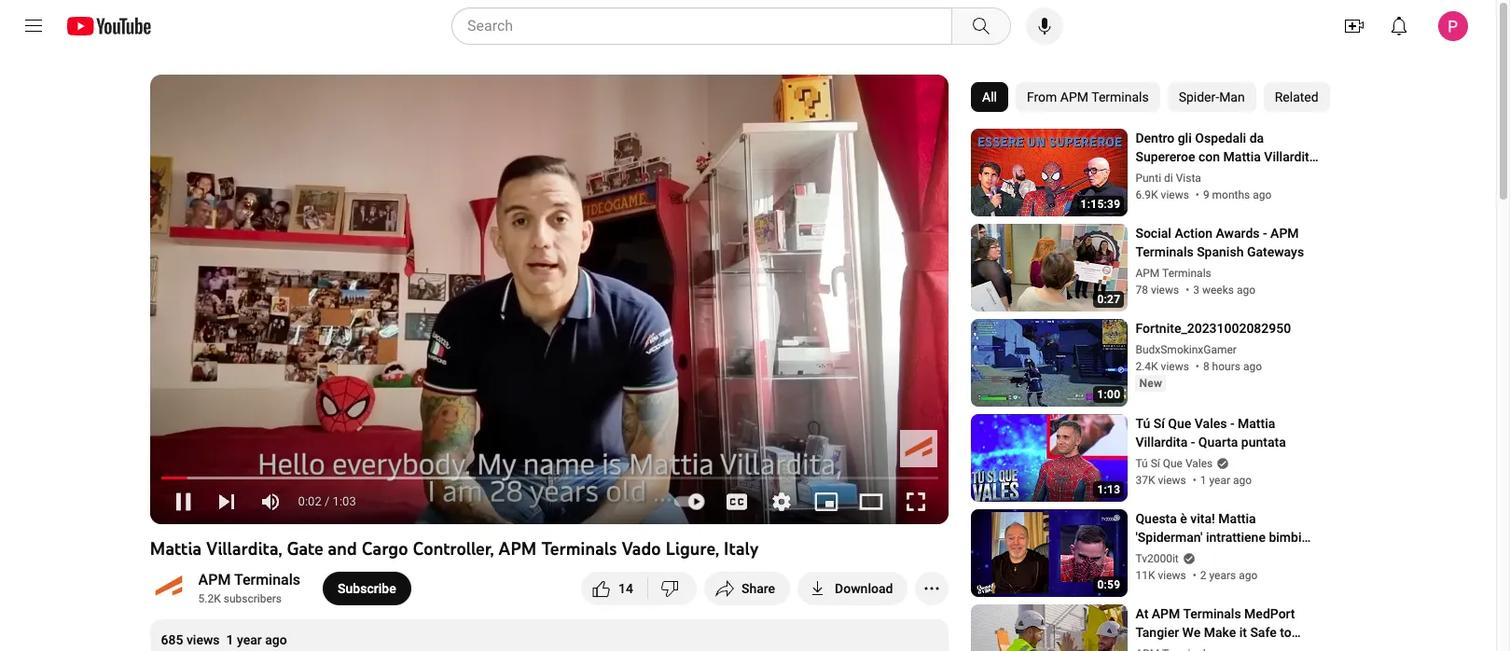 Task type: describe. For each thing, give the bounding box(es) containing it.
0 horizontal spatial 1
[[226, 633, 234, 648]]

vales for tú sí que vales
[[1186, 457, 1213, 470]]

Subscribe text field
[[338, 581, 396, 596]]

tú sí que vales - mattia villardita - quarta puntata
[[1136, 416, 1286, 450]]

2
[[1201, 569, 1207, 582]]

1:00
[[1098, 388, 1121, 401]]

years
[[1210, 569, 1236, 582]]

9
[[1204, 188, 1210, 202]]

Download text field
[[835, 581, 893, 596]]

6.9k views
[[1136, 188, 1189, 202]]

ago down subscribers
[[265, 633, 287, 648]]

weeks
[[1203, 284, 1234, 297]]

que for tú sí que vales
[[1163, 457, 1183, 470]]

ago for mattia
[[1239, 569, 1258, 582]]

ago for -
[[1237, 284, 1256, 297]]

vista
[[1176, 172, 1202, 185]]

1 hour, 15 minutes, 39 seconds element
[[1081, 198, 1121, 211]]

da
[[1250, 131, 1264, 146]]

mattia inside tú sí que vales - mattia villardita - quarta puntata
[[1238, 416, 1276, 431]]

dentro gli ospedali da supereroe con mattia villardita e il prof antonino tamburello
[[1136, 131, 1317, 183]]

share
[[742, 581, 775, 596]]

budxsmokinxgamer
[[1136, 343, 1237, 356]]

685 views
[[161, 633, 220, 648]]

from apm terminals
[[1028, 90, 1150, 105]]

0:27
[[1098, 293, 1121, 306]]

mattia inside dentro gli ospedali da supereroe con mattia villardita e il prof antonino tamburello
[[1224, 149, 1261, 164]]

gateways
[[1247, 244, 1304, 259]]

'spiderman'
[[1136, 530, 1203, 545]]

11k
[[1136, 569, 1156, 582]]

views for 37k views
[[1158, 474, 1187, 487]]

59 seconds element
[[1098, 578, 1121, 592]]

we
[[1183, 625, 1201, 640]]

dentro gli ospedali da supereroe con mattia villardita e il prof antonino tamburello by punti di vista  6,988 views 9 months ago 1 hour, 15 minutes element
[[1136, 129, 1324, 183]]

social action awards - apm terminals spanish gateways by apm terminals 78 views 3 weeks ago 27 seconds element
[[1136, 224, 1324, 261]]

questa è vita! mattia 'spiderman' intrattiene bimbi malati ospedali liguri. messaggio vasco rossi
[[1136, 511, 1302, 582]]

it
[[1240, 625, 1247, 640]]

awards
[[1216, 226, 1260, 241]]

78
[[1136, 284, 1148, 297]]

safe
[[1251, 625, 1277, 640]]

at apm terminals medport tangier we make it safe to speak up! by apm terminals 300 views 7 days ago 3 minutes, 38 seconds element
[[1136, 605, 1324, 651]]

liguri.
[[1229, 549, 1262, 564]]

malati
[[1136, 549, 1172, 564]]

2 years ago
[[1201, 569, 1258, 582]]

sí for tú sí que vales - mattia villardita - quarta puntata
[[1154, 416, 1165, 431]]

share button
[[704, 572, 790, 606]]

dentro
[[1136, 131, 1175, 146]]

685
[[161, 633, 183, 648]]

questa
[[1136, 511, 1177, 526]]

2.4k views
[[1136, 360, 1189, 373]]

37k
[[1136, 474, 1156, 487]]

0 horizontal spatial 1 year ago
[[226, 633, 287, 648]]

tú sí que vales - mattia villardita - quarta puntata by tú sí que vales 37,850 views 1 year ago 1 minute, 13 seconds element
[[1136, 414, 1324, 452]]

gli
[[1178, 131, 1192, 146]]

0:59 link
[[972, 509, 1128, 599]]

punti di vista
[[1136, 172, 1202, 185]]

spider-
[[1179, 90, 1220, 105]]

spider-man
[[1179, 90, 1246, 105]]

apm inside apm terminals 5.2k subscribers
[[198, 571, 231, 589]]

apm right from
[[1061, 90, 1089, 105]]

related
[[1276, 90, 1319, 105]]

avatar image image
[[1439, 11, 1469, 41]]

social action awards - apm terminals spanish gateways
[[1136, 226, 1304, 259]]

antonino
[[1184, 168, 1237, 183]]

spanish
[[1197, 244, 1244, 259]]

terminals inside social action awards - apm terminals spanish gateways
[[1136, 244, 1194, 259]]

14 text field
[[619, 581, 634, 596]]

ago for vales
[[1233, 474, 1252, 487]]

and
[[328, 537, 357, 560]]

vita!
[[1191, 511, 1216, 526]]

at apm terminals medport tangier we make it safe to speak up! link
[[1136, 605, 1324, 651]]

3
[[1194, 284, 1200, 297]]

action
[[1175, 226, 1213, 241]]

mattia inside questa è vita! mattia 'spiderman' intrattiene bimbi malati ospedali liguri. messaggio vasco rossi
[[1219, 511, 1256, 526]]

autoplay is on image
[[671, 495, 705, 509]]

1:03
[[333, 494, 356, 508]]

channel watermark image
[[901, 430, 938, 467]]

tú for tú sí que vales
[[1136, 457, 1148, 470]]

0 vertical spatial 1
[[1201, 474, 1207, 487]]

il
[[1146, 168, 1153, 183]]

ago for da
[[1253, 188, 1272, 202]]

man
[[1220, 90, 1246, 105]]

37k views
[[1136, 474, 1187, 487]]

speak
[[1136, 644, 1172, 651]]

villardita,
[[206, 537, 282, 560]]

0:02
[[298, 494, 322, 508]]

controller,
[[413, 537, 494, 560]]

months
[[1213, 188, 1251, 202]]

villardita inside tú sí que vales - mattia villardita - quarta puntata
[[1136, 435, 1188, 450]]

up!
[[1175, 644, 1196, 651]]

14 button
[[573, 561, 648, 619]]

Search text field
[[467, 14, 948, 38]]

ligure,
[[666, 537, 719, 560]]

apm up 78
[[1136, 267, 1160, 280]]

1 horizontal spatial year
[[1210, 474, 1231, 487]]

new
[[1140, 377, 1163, 390]]

que for tú sí que vales - mattia villardita - quarta puntata
[[1168, 416, 1192, 431]]

tú sí que vales
[[1136, 457, 1213, 470]]

27 seconds element
[[1098, 293, 1121, 306]]



Task type: locate. For each thing, give the bounding box(es) containing it.
1 horizontal spatial 1 year ago
[[1201, 474, 1252, 487]]

tú down new
[[1136, 416, 1151, 431]]

1 horizontal spatial -
[[1231, 416, 1235, 431]]

views down budxsmokinxgamer
[[1161, 360, 1189, 373]]

1
[[1201, 474, 1207, 487], [226, 633, 234, 648]]

rossi
[[1243, 567, 1276, 582]]

mattia down da
[[1224, 149, 1261, 164]]

vasco
[[1204, 567, 1240, 582]]

apm inside at apm terminals medport tangier we make it safe to speak up!
[[1152, 606, 1181, 621]]

views down tú sí que vales
[[1158, 474, 1187, 487]]

1 vertical spatial tú
[[1136, 457, 1148, 470]]

apm
[[1061, 90, 1089, 105], [1271, 226, 1299, 241], [1136, 267, 1160, 280], [499, 537, 537, 560], [198, 571, 231, 589], [1152, 606, 1181, 621]]

1 vertical spatial -
[[1231, 416, 1235, 431]]

3 weeks ago
[[1194, 284, 1256, 297]]

ago down 'puntata'
[[1233, 474, 1252, 487]]

apm terminals
[[1136, 267, 1212, 280]]

fortnite_20231002082950
[[1136, 321, 1291, 336]]

1 down tú sí que vales
[[1201, 474, 1207, 487]]

1 vertical spatial que
[[1163, 457, 1183, 470]]

views for 11k views
[[1158, 569, 1187, 582]]

0 horizontal spatial villardita
[[1136, 435, 1188, 450]]

at apm terminals medport tangier we make it safe to speak up!
[[1136, 606, 1296, 651]]

1 vertical spatial 1
[[226, 633, 234, 648]]

to
[[1280, 625, 1292, 640]]

gate
[[287, 537, 323, 560]]

mattia up intrattiene at the right of page
[[1219, 511, 1256, 526]]

quarta
[[1199, 435, 1238, 450]]

from
[[1028, 90, 1058, 105]]

subscribe button
[[323, 572, 411, 606]]

ago down tamburello
[[1253, 188, 1272, 202]]

1 vertical spatial 1 year ago
[[226, 633, 287, 648]]

year down 5.2k subscribers element
[[237, 633, 262, 648]]

1:15:39 link
[[972, 129, 1128, 218]]

1 vertical spatial sí
[[1151, 457, 1160, 470]]

subscribers
[[224, 592, 282, 606]]

tú for tú sí que vales - mattia villardita - quarta puntata
[[1136, 416, 1151, 431]]

tab list
[[972, 75, 1338, 119]]

0:27 link
[[972, 224, 1128, 314]]

0 vertical spatial 1 year ago
[[1201, 474, 1252, 487]]

views right 685
[[187, 633, 220, 648]]

tab list containing all
[[972, 75, 1338, 119]]

intrattiene
[[1206, 530, 1266, 545]]

apm up gateways
[[1271, 226, 1299, 241]]

8 hours ago
[[1204, 360, 1262, 373]]

0:02 / 1:03
[[298, 494, 356, 508]]

apm right controller,
[[499, 537, 537, 560]]

2 vertical spatial -
[[1191, 435, 1196, 450]]

0 horizontal spatial year
[[237, 633, 262, 648]]

1:13 link
[[972, 414, 1128, 504]]

sí for tú sí que vales
[[1151, 457, 1160, 470]]

all
[[983, 90, 998, 105]]

1 horizontal spatial 1
[[1201, 474, 1207, 487]]

tú up 37k
[[1136, 457, 1148, 470]]

que inside tú sí que vales - mattia villardita - quarta puntata
[[1168, 416, 1192, 431]]

ospedali
[[1176, 549, 1225, 564]]

mattia up 'puntata'
[[1238, 416, 1276, 431]]

con
[[1199, 149, 1221, 164]]

14
[[619, 581, 634, 596]]

1 minute, 13 seconds element
[[1098, 483, 1121, 496]]

subscribe
[[338, 581, 396, 596]]

terminals up 3
[[1163, 267, 1212, 280]]

1 right 685 views
[[226, 633, 234, 648]]

views down di
[[1161, 188, 1189, 202]]

0 vertical spatial -
[[1263, 226, 1268, 241]]

- up gateways
[[1263, 226, 1268, 241]]

youtube video player element
[[150, 75, 949, 524]]

terminals
[[1092, 90, 1150, 105], [1136, 244, 1194, 259], [1163, 267, 1212, 280], [542, 537, 617, 560], [234, 571, 301, 589], [1183, 606, 1242, 621]]

download
[[835, 581, 893, 596]]

2.4k
[[1136, 360, 1158, 373]]

prof
[[1156, 168, 1181, 183]]

None search field
[[418, 7, 1015, 45]]

ospedali
[[1195, 131, 1247, 146]]

0 vertical spatial year
[[1210, 474, 1231, 487]]

0 vertical spatial vales
[[1195, 416, 1227, 431]]

/
[[325, 494, 330, 508]]

di
[[1164, 172, 1174, 185]]

ago down liguri.
[[1239, 569, 1258, 582]]

questa è vita! mattia 'spiderman' intrattiene bimbi malati ospedali liguri. messaggio vasco rossi by tv2000it 11,867 views 2 years ago 59 seconds element
[[1136, 509, 1324, 582]]

1:15:39
[[1081, 198, 1121, 211]]

terminals down social
[[1136, 244, 1194, 259]]

que
[[1168, 416, 1192, 431], [1163, 457, 1183, 470]]

apm terminals 5.2k subscribers
[[198, 571, 301, 606]]

0 horizontal spatial -
[[1191, 435, 1196, 450]]

sí down new
[[1154, 416, 1165, 431]]

1 vertical spatial year
[[237, 633, 262, 648]]

views
[[1161, 188, 1189, 202], [1151, 284, 1180, 297], [1161, 360, 1189, 373], [1158, 474, 1187, 487], [1158, 569, 1187, 582], [187, 633, 220, 648]]

0:59
[[1098, 578, 1121, 592]]

tamburello
[[1240, 168, 1305, 183]]

villardita up tamburello
[[1265, 149, 1317, 164]]

apm up 5.2k
[[198, 571, 231, 589]]

terminals up '14' "button" at the bottom left of page
[[542, 537, 617, 560]]

villardita inside dentro gli ospedali da supereroe con mattia villardita e il prof antonino tamburello
[[1265, 149, 1317, 164]]

vales for tú sí que vales - mattia villardita - quarta puntata
[[1195, 416, 1227, 431]]

1 horizontal spatial villardita
[[1265, 149, 1317, 164]]

ago right weeks
[[1237, 284, 1256, 297]]

views for 685 views
[[187, 633, 220, 648]]

1 vertical spatial vales
[[1186, 457, 1213, 470]]

views for 6.9k views
[[1161, 188, 1189, 202]]

1 vertical spatial villardita
[[1136, 435, 1188, 450]]

tv2000it
[[1136, 552, 1179, 565]]

1 year ago down 'quarta'
[[1201, 474, 1252, 487]]

messaggio
[[1136, 567, 1200, 582]]

villardita up tú sí que vales
[[1136, 435, 1188, 450]]

1:00 link
[[972, 319, 1128, 409]]

cargo
[[362, 537, 408, 560]]

at
[[1136, 606, 1149, 621]]

- left 'quarta'
[[1191, 435, 1196, 450]]

sí up 37k views
[[1151, 457, 1160, 470]]

1 tú from the top
[[1136, 416, 1151, 431]]

vales down 'quarta'
[[1186, 457, 1213, 470]]

terminals up the make
[[1183, 606, 1242, 621]]

8
[[1204, 360, 1210, 373]]

supereroe
[[1136, 149, 1196, 164]]

views for 2.4k views
[[1161, 360, 1189, 373]]

apm terminals link
[[198, 570, 302, 591]]

sí inside tú sí que vales - mattia villardita - quarta puntata
[[1154, 416, 1165, 431]]

views down 'apm terminals'
[[1151, 284, 1180, 297]]

punti
[[1136, 172, 1162, 185]]

apm inside social action awards - apm terminals spanish gateways
[[1271, 226, 1299, 241]]

terminals inside at apm terminals medport tangier we make it safe to speak up!
[[1183, 606, 1242, 621]]

tú inside tú sí que vales - mattia villardita - quarta puntata
[[1136, 416, 1151, 431]]

0 vertical spatial que
[[1168, 416, 1192, 431]]

ago right hours
[[1244, 360, 1262, 373]]

download button
[[798, 572, 908, 606]]

vales up 'quarta'
[[1195, 416, 1227, 431]]

0 vertical spatial sí
[[1154, 416, 1165, 431]]

- inside social action awards - apm terminals spanish gateways
[[1263, 226, 1268, 241]]

- up 'quarta'
[[1231, 416, 1235, 431]]

vado
[[622, 537, 661, 560]]

mattia villardita, gate and cargo controller, apm terminals vado ligure, italy
[[150, 537, 759, 560]]

views down tv2000it
[[1158, 569, 1187, 582]]

-
[[1263, 226, 1268, 241], [1231, 416, 1235, 431], [1191, 435, 1196, 450]]

terminals up dentro
[[1092, 90, 1150, 105]]

2 tú from the top
[[1136, 457, 1148, 470]]

2 horizontal spatial -
[[1263, 226, 1268, 241]]

year down 'quarta'
[[1210, 474, 1231, 487]]

5.2k
[[198, 592, 221, 606]]

è
[[1181, 511, 1188, 526]]

vales inside tú sí que vales - mattia villardita - quarta puntata
[[1195, 416, 1227, 431]]

terminals up subscribers
[[234, 571, 301, 589]]

views for 78 views
[[1151, 284, 1180, 297]]

apm up tangier
[[1152, 606, 1181, 621]]

1 year ago down subscribers
[[226, 633, 287, 648]]

1 minute element
[[1098, 388, 1121, 401]]

0 vertical spatial villardita
[[1265, 149, 1317, 164]]

e
[[1136, 168, 1143, 183]]

vales
[[1195, 416, 1227, 431], [1186, 457, 1213, 470]]

que up tú sí que vales
[[1168, 416, 1192, 431]]

bimbi
[[1269, 530, 1302, 545]]

tangier
[[1136, 625, 1179, 640]]

mattia up 5.2k
[[150, 537, 202, 560]]

make
[[1204, 625, 1236, 640]]

11k views
[[1136, 569, 1187, 582]]

1:13
[[1098, 483, 1121, 496]]

9 months ago
[[1204, 188, 1272, 202]]

hours
[[1213, 360, 1241, 373]]

que up 37k views
[[1163, 457, 1183, 470]]

puntata
[[1242, 435, 1286, 450]]

5.2k subscribers element
[[198, 591, 297, 607]]

italy
[[724, 537, 759, 560]]

0 vertical spatial tú
[[1136, 416, 1151, 431]]

Share text field
[[742, 581, 775, 596]]

terminals inside apm terminals 5.2k subscribers
[[234, 571, 301, 589]]

fortnite_20231002082950 by budxsmokinxgamer 2,471 views 8 hours ago 1 minute element
[[1136, 319, 1324, 338]]



Task type: vqa. For each thing, say whether or not it's contained in the screenshot.
top -
yes



